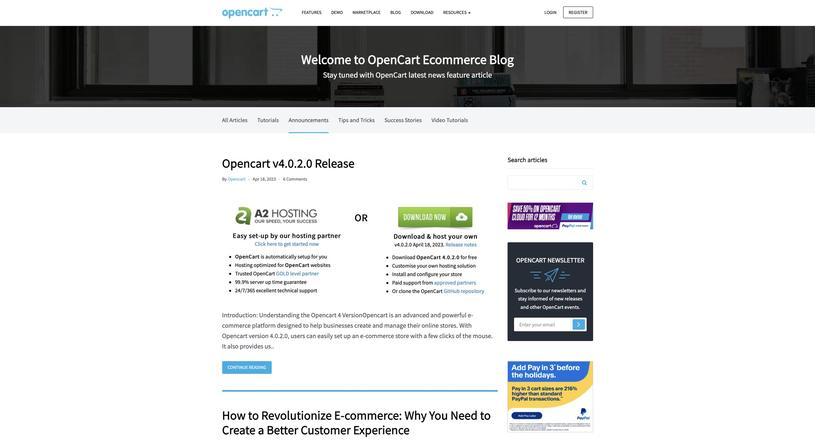 Task type: vqa. For each thing, say whether or not it's contained in the screenshot.
Opencart extensions image
no



Task type: locate. For each thing, give the bounding box(es) containing it.
1 horizontal spatial an
[[395, 311, 402, 320]]

with
[[360, 70, 374, 80], [410, 332, 422, 340]]

commerce
[[222, 322, 251, 330], [366, 332, 394, 340]]

the down with
[[463, 332, 472, 340]]

tuned
[[339, 70, 358, 80]]

customer
[[301, 423, 351, 438]]

advanced
[[403, 311, 429, 320]]

an right up
[[352, 332, 359, 340]]

a left "better"
[[258, 423, 264, 438]]

and up online
[[431, 311, 441, 320]]

to inside subscribe to our newsletters and stay informed of new releases and other opencart events.
[[537, 288, 542, 294]]

understanding
[[259, 311, 300, 320]]

informed
[[528, 296, 548, 302]]

commerce down manage
[[366, 332, 394, 340]]

the
[[301, 311, 310, 320], [463, 332, 472, 340]]

e-
[[468, 311, 473, 320], [360, 332, 366, 340]]

with right "tuned"
[[360, 70, 374, 80]]

1 horizontal spatial e-
[[468, 311, 473, 320]]

our
[[543, 288, 550, 294]]

latest
[[409, 70, 427, 80]]

success
[[385, 117, 404, 124]]

1 vertical spatial with
[[410, 332, 422, 340]]

powerful
[[442, 311, 467, 320]]

features
[[302, 9, 322, 15]]

resources
[[443, 9, 468, 15]]

an right is
[[395, 311, 402, 320]]

1 horizontal spatial tutorials
[[447, 117, 468, 124]]

1 vertical spatial the
[[463, 332, 472, 340]]

tutorials right video at the top
[[447, 117, 468, 124]]

to left the our on the right bottom of the page
[[537, 288, 542, 294]]

opencart up opencart link
[[222, 156, 270, 171]]

0 horizontal spatial of
[[456, 332, 461, 340]]

stores.
[[440, 322, 458, 330]]

to
[[354, 51, 365, 68], [537, 288, 542, 294], [303, 322, 309, 330], [248, 408, 259, 424], [480, 408, 491, 424]]

releases
[[565, 296, 583, 302]]

0 vertical spatial e-
[[468, 311, 473, 320]]

ecommerce
[[423, 51, 487, 68]]

4
[[338, 311, 341, 320]]

opencart v4.0.2.0 release image
[[222, 188, 492, 301]]

to for opencart
[[354, 51, 365, 68]]

a
[[424, 332, 427, 340], [258, 423, 264, 438]]

angle right image
[[577, 321, 580, 329]]

download link
[[406, 7, 438, 18]]

an
[[395, 311, 402, 320], [352, 332, 359, 340]]

and right create
[[373, 322, 383, 330]]

1 horizontal spatial with
[[410, 332, 422, 340]]

0 vertical spatial of
[[549, 296, 553, 302]]

opencart down new
[[543, 304, 564, 311]]

blog link
[[386, 7, 406, 18]]

1 vertical spatial an
[[352, 332, 359, 340]]

blog
[[390, 9, 401, 15], [489, 51, 514, 68]]

opencart v4.0.2.0 release
[[222, 156, 355, 171]]

new
[[555, 296, 564, 302]]

opencart up subscribe
[[516, 256, 546, 264]]

a left few
[[424, 332, 427, 340]]

None text field
[[508, 176, 593, 190]]

0 vertical spatial blog
[[390, 9, 401, 15]]

manage
[[384, 322, 406, 330]]

blog left download
[[390, 9, 401, 15]]

0 horizontal spatial tutorials
[[257, 117, 279, 124]]

18,
[[260, 176, 266, 182]]

with down their
[[410, 332, 422, 340]]

introduction:
[[222, 311, 258, 320]]

register
[[569, 9, 588, 15]]

to for our
[[537, 288, 542, 294]]

login
[[545, 9, 557, 15]]

commerce:
[[345, 408, 402, 424]]

resources link
[[438, 7, 476, 18]]

how
[[222, 408, 246, 424]]

0 vertical spatial the
[[301, 311, 310, 320]]

it
[[222, 343, 226, 351]]

0 horizontal spatial the
[[301, 311, 310, 320]]

1 horizontal spatial a
[[424, 332, 427, 340]]

tutorials right the articles
[[257, 117, 279, 124]]

events.
[[565, 304, 580, 311]]

to right need
[[480, 408, 491, 424]]

other
[[530, 304, 542, 311]]

you
[[429, 408, 448, 424]]

0 vertical spatial a
[[424, 332, 427, 340]]

0 horizontal spatial commerce
[[222, 322, 251, 330]]

1 vertical spatial e-
[[360, 332, 366, 340]]

e-
[[334, 408, 345, 424]]

and
[[350, 117, 359, 124], [578, 288, 586, 294], [520, 304, 529, 311], [431, 311, 441, 320], [373, 322, 383, 330]]

also
[[227, 343, 239, 351]]

1 horizontal spatial blog
[[489, 51, 514, 68]]

with inside welcome to opencart ecommerce blog stay tuned with opencart latest news feature article
[[360, 70, 374, 80]]

1 vertical spatial commerce
[[366, 332, 394, 340]]

to right the how
[[248, 408, 259, 424]]

to inside introduction: understanding the opencart 4 versionopencart is an advanced and powerful e- commerce platform designed to help businesses create and manage their online stores. with opencart version 4.0.2.0, users can easily set up an e-commerce store with a few clicks of the mouse. it also provides us..
[[303, 322, 309, 330]]

0 vertical spatial an
[[395, 311, 402, 320]]

of right 'clicks'
[[456, 332, 461, 340]]

0 vertical spatial with
[[360, 70, 374, 80]]

easily
[[317, 332, 333, 340]]

video tutorials
[[432, 117, 468, 124]]

tutorials
[[257, 117, 279, 124], [447, 117, 468, 124]]

continue reading link
[[222, 362, 272, 374]]

apr
[[253, 176, 259, 182]]

1 vertical spatial of
[[456, 332, 461, 340]]

opencart up help
[[311, 311, 336, 320]]

to inside welcome to opencart ecommerce blog stay tuned with opencart latest news feature article
[[354, 51, 365, 68]]

2 tutorials from the left
[[447, 117, 468, 124]]

by
[[222, 176, 227, 182]]

articles
[[229, 117, 248, 124]]

e- down create
[[360, 332, 366, 340]]

1 horizontal spatial of
[[549, 296, 553, 302]]

to up "tuned"
[[354, 51, 365, 68]]

comments
[[286, 176, 307, 182]]

of left new
[[549, 296, 553, 302]]

e- up with
[[468, 311, 473, 320]]

0 horizontal spatial with
[[360, 70, 374, 80]]

a inside introduction: understanding the opencart 4 versionopencart is an advanced and powerful e- commerce platform designed to help businesses create and manage their online stores. with opencart version 4.0.2.0, users can easily set up an e-commerce store with a few clicks of the mouse. it also provides us..
[[424, 332, 427, 340]]

stay
[[518, 296, 527, 302]]

1 vertical spatial a
[[258, 423, 264, 438]]

0 horizontal spatial a
[[258, 423, 264, 438]]

version
[[249, 332, 269, 340]]

welcome
[[301, 51, 351, 68]]

demo
[[331, 9, 343, 15]]

commerce down introduction:
[[222, 322, 251, 330]]

can
[[306, 332, 316, 340]]

opencart v4.0.2.0 release link
[[222, 156, 498, 171]]

to left help
[[303, 322, 309, 330]]

the up designed
[[301, 311, 310, 320]]

1 horizontal spatial commerce
[[366, 332, 394, 340]]

stay
[[323, 70, 337, 80]]

businesses
[[323, 322, 353, 330]]

and right tips
[[350, 117, 359, 124]]

opencart
[[368, 51, 420, 68], [376, 70, 407, 80], [516, 256, 546, 264], [543, 304, 564, 311]]

search image
[[582, 180, 587, 185]]

0 horizontal spatial an
[[352, 332, 359, 340]]

search articles
[[508, 156, 547, 164]]

blog up article
[[489, 51, 514, 68]]

1 vertical spatial blog
[[489, 51, 514, 68]]

0 horizontal spatial blog
[[390, 9, 401, 15]]

and down stay in the right of the page
[[520, 304, 529, 311]]

mouse.
[[473, 332, 493, 340]]

apr 18, 2023
[[253, 176, 276, 182]]

to for revolutionize
[[248, 408, 259, 424]]

newsletters
[[551, 288, 577, 294]]

of inside introduction: understanding the opencart 4 versionopencart is an advanced and powerful e- commerce platform designed to help businesses create and manage their online stores. with opencart version 4.0.2.0, users can easily set up an e-commerce store with a few clicks of the mouse. it also provides us..
[[456, 332, 461, 340]]



Task type: describe. For each thing, give the bounding box(es) containing it.
create
[[222, 423, 255, 438]]

need
[[451, 408, 478, 424]]

search
[[508, 156, 526, 164]]

6
[[283, 176, 285, 182]]

few
[[428, 332, 438, 340]]

tricks
[[360, 117, 375, 124]]

release
[[315, 156, 355, 171]]

opencart - blog image
[[222, 7, 282, 19]]

news
[[428, 70, 445, 80]]

0 vertical spatial commerce
[[222, 322, 251, 330]]

create
[[354, 322, 371, 330]]

video tutorials link
[[432, 107, 468, 132]]

why
[[405, 408, 427, 424]]

1 tutorials from the left
[[257, 117, 279, 124]]

2023
[[267, 176, 276, 182]]

subscribe
[[515, 288, 536, 294]]

continue
[[228, 365, 248, 371]]

announcements
[[289, 117, 329, 124]]

marketplace
[[353, 9, 381, 15]]

tips and tricks link
[[338, 107, 375, 132]]

versionopencart
[[342, 311, 388, 320]]

paypal blog image
[[508, 355, 593, 440]]

download
[[411, 9, 434, 15]]

and inside 'link'
[[350, 117, 359, 124]]

set
[[334, 332, 342, 340]]

with inside introduction: understanding the opencart 4 versionopencart is an advanced and powerful e- commerce platform designed to help businesses create and manage their online stores. with opencart version 4.0.2.0, users can easily set up an e-commerce store with a few clicks of the mouse. it also provides us..
[[410, 332, 422, 340]]

continue reading
[[228, 365, 266, 371]]

tips and tricks
[[338, 117, 375, 124]]

store
[[395, 332, 409, 340]]

all articles link
[[222, 107, 248, 132]]

tips
[[338, 117, 349, 124]]

register link
[[563, 6, 593, 18]]

opencart newsletter
[[516, 256, 584, 264]]

users
[[291, 332, 305, 340]]

help
[[310, 322, 322, 330]]

success stories link
[[385, 107, 422, 132]]

better
[[267, 423, 298, 438]]

all articles
[[222, 117, 248, 124]]

of inside subscribe to our newsletters and stay informed of new releases and other opencart events.
[[549, 296, 553, 302]]

a inside how to revolutionize e-commerce: why you need to create a better customer experience
[[258, 423, 264, 438]]

subscribe to our newsletters and stay informed of new releases and other opencart events.
[[515, 288, 586, 311]]

and up releases
[[578, 288, 586, 294]]

opencart left latest
[[376, 70, 407, 80]]

experience
[[353, 423, 410, 438]]

opencart up latest
[[368, 51, 420, 68]]

with
[[459, 322, 472, 330]]

tutorials inside "link"
[[447, 117, 468, 124]]

online
[[422, 322, 439, 330]]

opencart right by at the left of page
[[228, 176, 246, 182]]

feature
[[447, 70, 470, 80]]

by opencart
[[222, 176, 246, 182]]

opencart up also on the bottom of page
[[222, 332, 247, 340]]

Enter your email text field
[[514, 318, 587, 332]]

v4.0.2.0
[[273, 156, 312, 171]]

features link
[[297, 7, 326, 18]]

video
[[432, 117, 445, 124]]

how to revolutionize e-commerce: why you need to create a better customer experience link
[[222, 408, 498, 438]]

is
[[389, 311, 393, 320]]

login link
[[539, 6, 562, 18]]

1 horizontal spatial the
[[463, 332, 472, 340]]

how to revolutionize e-commerce: why you need to create a better customer experience
[[222, 408, 491, 438]]

marketplace link
[[348, 7, 386, 18]]

opencart inside subscribe to our newsletters and stay informed of new releases and other opencart events.
[[543, 304, 564, 311]]

reading
[[249, 365, 266, 371]]

tutorials link
[[257, 107, 279, 132]]

success stories
[[385, 117, 422, 124]]

4.0.2.0,
[[270, 332, 289, 340]]

6 comments
[[283, 176, 307, 182]]

introduction: understanding the opencart 4 versionopencart is an advanced and powerful e- commerce platform designed to help businesses create and manage their online stores. with opencart version 4.0.2.0, users can easily set up an e-commerce store with a few clicks of the mouse. it also provides us..
[[222, 311, 493, 351]]

clicks
[[439, 332, 455, 340]]

all
[[222, 117, 228, 124]]

newsletter
[[548, 256, 584, 264]]

announcements link
[[289, 107, 329, 132]]

their
[[408, 322, 420, 330]]

revolutionize
[[261, 408, 332, 424]]

articles
[[528, 156, 547, 164]]

platform
[[252, 322, 276, 330]]

article
[[471, 70, 492, 80]]

designed
[[277, 322, 302, 330]]

blog inside welcome to opencart ecommerce blog stay tuned with opencart latest news feature article
[[489, 51, 514, 68]]

0 horizontal spatial e-
[[360, 332, 366, 340]]

provides
[[240, 343, 263, 351]]



